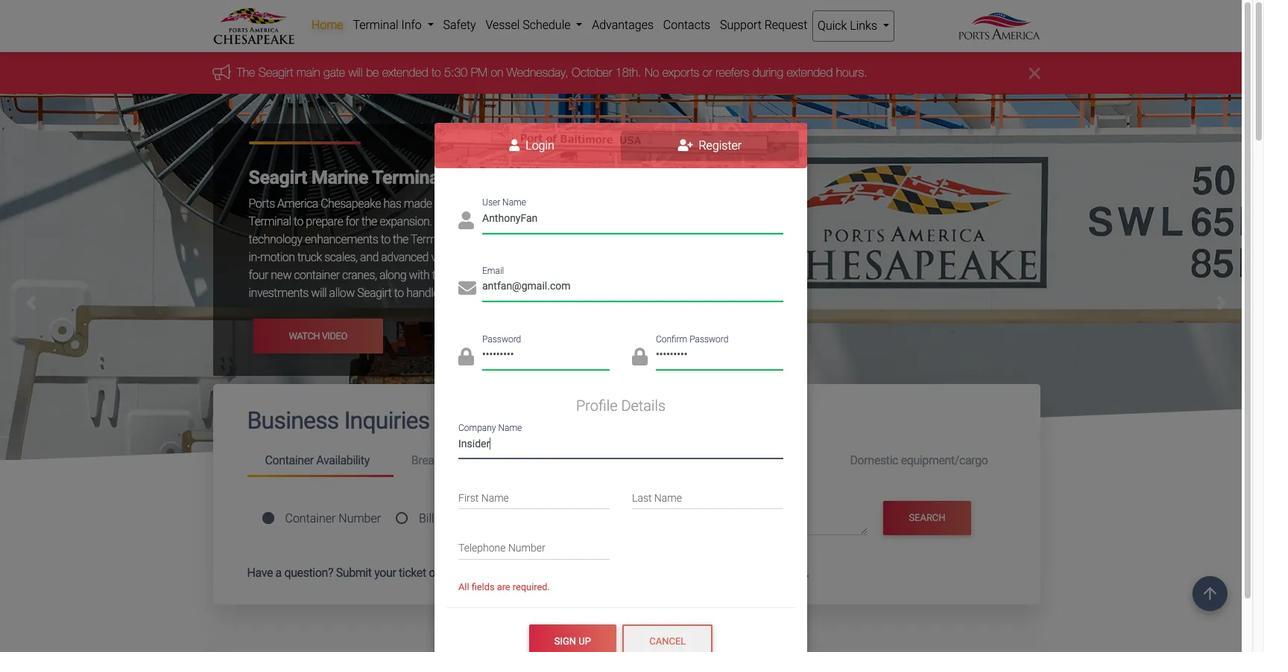 Task type: describe. For each thing, give the bounding box(es) containing it.
customer
[[520, 566, 570, 580]]

to up (tos),
[[551, 215, 561, 229]]

search
[[909, 513, 946, 524]]

to inside alert
[[432, 66, 441, 79]]

close image
[[1029, 64, 1040, 82]]

domestic equipment/cargo link
[[832, 448, 1006, 475]]

eir
[[704, 454, 720, 468]]

company name
[[458, 423, 522, 434]]

enter container numbers
[[638, 512, 770, 527]]

cancel button
[[622, 625, 713, 653]]

business inquiries
[[247, 407, 430, 436]]

go to top image
[[1193, 577, 1228, 612]]

ports america chesapeake has made significant improvements at seagirt marine terminal to                          prepare for the expansion. infrastructure upgrades to the terminal include technology                          enhancements to the terminal operating system (tos), improved weigh- in-motion truck scales,                          and advanced visibility tools. additional investments include four new container cranes,                          along with the upgrade of a second 50-foot berth. these investments will allow seagirt                          to handle two 14,000 teu vessels simultaneously.
[[249, 197, 658, 301]]

advantages
[[592, 18, 654, 32]]

cancel
[[649, 637, 686, 648]]

watch video
[[289, 331, 347, 342]]

request inside business inquiries main content
[[616, 566, 658, 580]]

improvements
[[487, 197, 558, 211]]

telephone
[[458, 543, 506, 555]]

lading
[[452, 512, 487, 526]]

user
[[482, 198, 500, 208]]

numbers
[[721, 512, 770, 527]]

1 extended from the left
[[382, 66, 428, 79]]

submit
[[336, 566, 372, 580]]

a inside business inquiries main content
[[275, 566, 282, 580]]

2 extended from the left
[[787, 66, 833, 79]]

1 vertical spatial investments
[[249, 287, 309, 301]]

(tos),
[[545, 233, 575, 247]]

support inside business inquiries main content
[[573, 566, 613, 580]]

50-
[[552, 269, 568, 283]]

Password password field
[[482, 344, 610, 370]]

have
[[247, 566, 273, 580]]

will inside alert
[[348, 66, 363, 79]]

seagirt down cranes,
[[357, 287, 392, 301]]

breakbulk availability
[[411, 454, 517, 468]]

ports
[[249, 197, 275, 211]]

safety
[[443, 18, 476, 32]]

foot
[[568, 269, 587, 283]]

profile details
[[576, 397, 666, 415]]

booking/edo link
[[540, 448, 686, 475]]

visibility
[[431, 251, 469, 265]]

allow
[[329, 287, 355, 301]]

teu
[[498, 287, 519, 301]]

technology
[[249, 233, 302, 247]]

container for container number
[[285, 512, 336, 526]]

booking/edo
[[558, 454, 625, 468]]

container down last name text box
[[668, 512, 719, 527]]

october
[[572, 66, 612, 79]]

along
[[379, 269, 406, 283]]

business
[[247, 407, 339, 436]]

container availability
[[265, 454, 370, 468]]

enter
[[638, 512, 665, 527]]

in-
[[249, 251, 260, 265]]

seagirt inside the seagirt main gate will be extended to 5:30 pm on wednesday, october 18th.  no exports or reefers during extended hours. alert
[[259, 66, 293, 79]]

container
[[294, 269, 340, 283]]

availability for breakbulk availability
[[464, 454, 517, 468]]

name for first name
[[481, 493, 509, 504]]

ticket
[[399, 566, 426, 580]]

equipment/cargo
[[901, 454, 988, 468]]

to down the america
[[294, 215, 303, 229]]

prepare
[[306, 215, 343, 229]]

reefers
[[716, 66, 749, 79]]

a inside ports america chesapeake has made significant improvements at seagirt marine terminal to                          prepare for the expansion. infrastructure upgrades to the terminal include technology                          enhancements to the terminal operating system (tos), improved weigh- in-motion truck scales,                          and advanced visibility tools. additional investments include four new container cranes,                          along with the upgrade of a second 50-foot berth. these investments will allow seagirt                          to handle two 14,000 teu vessels simultaneously.
[[505, 269, 511, 283]]

hours.
[[836, 66, 867, 79]]

login
[[523, 138, 554, 153]]

home link
[[307, 10, 348, 40]]

bill of lading
[[419, 512, 487, 526]]

truck
[[297, 251, 322, 265]]

domestic
[[850, 454, 898, 468]]

during
[[753, 66, 783, 79]]

chesapeake
[[321, 197, 381, 211]]

system
[[506, 233, 543, 247]]

availability for container availability
[[316, 454, 370, 468]]

contacts
[[663, 18, 710, 32]]

14,000
[[462, 287, 496, 301]]

second
[[514, 269, 550, 283]]

Telephone Number text field
[[458, 534, 610, 560]]

or
[[703, 66, 712, 79]]

question?
[[284, 566, 333, 580]]

these
[[620, 269, 650, 283]]

will inside ports america chesapeake has made significant improvements at seagirt marine terminal to                          prepare for the expansion. infrastructure upgrades to the terminal include technology                          enhancements to the terminal operating system (tos), improved weigh- in-motion truck scales,                          and advanced visibility tools. additional investments include four new container cranes,                          along with the upgrade of a second 50-foot berth. these investments will allow seagirt                          to handle two 14,000 teu vessels simultaneously.
[[311, 287, 327, 301]]

on inside business inquiries main content
[[462, 566, 475, 580]]

home
[[311, 18, 343, 32]]

expansion image
[[0, 94, 1253, 635]]

sign
[[554, 637, 576, 648]]

at
[[560, 197, 570, 211]]

motion
[[260, 251, 295, 265]]

upgrades
[[503, 215, 549, 229]]

america
[[277, 197, 318, 211]]

number for container number
[[339, 512, 381, 526]]

seagirt up the terminal
[[572, 197, 607, 211]]

two
[[442, 287, 460, 301]]

tools.
[[471, 251, 498, 265]]

breakbulk
[[411, 454, 461, 468]]

vessels
[[521, 287, 557, 301]]

1 vertical spatial user image
[[458, 211, 474, 229]]

advantages link
[[587, 10, 658, 40]]

watch video link
[[253, 319, 383, 354]]

reprint
[[723, 454, 759, 468]]

2 password from the left
[[690, 334, 729, 345]]

to up advanced
[[381, 233, 390, 247]]

details
[[621, 397, 666, 415]]

additional
[[500, 251, 549, 265]]

page
[[661, 566, 686, 580]]

bullhorn image
[[213, 64, 237, 80]]

telephone number
[[458, 543, 545, 555]]

your
[[374, 566, 396, 580]]

First Name text field
[[458, 483, 610, 510]]

the seagirt main gate will be extended to 5:30 pm on wednesday, october 18th.  no exports or reefers during extended hours. alert
[[0, 52, 1253, 94]]

and inside ports america chesapeake has made significant improvements at seagirt marine terminal to                          prepare for the expansion. infrastructure upgrades to the terminal include technology                          enhancements to the terminal operating system (tos), improved weigh- in-motion truck scales,                          and advanced visibility tools. additional investments include four new container cranes,                          along with the upgrade of a second 50-foot berth. these investments will allow seagirt                          to handle two 14,000 teu vessels simultaneously.
[[360, 251, 379, 265]]

to down along
[[394, 287, 404, 301]]

contacts link
[[658, 10, 715, 40]]

the right for
[[362, 215, 377, 229]]



Task type: locate. For each thing, give the bounding box(es) containing it.
enhancements
[[305, 233, 378, 247]]

fields
[[472, 582, 495, 593]]

Enter Container Numbers text field
[[638, 511, 868, 536]]

1 vertical spatial a
[[275, 566, 282, 580]]

1 availability from the left
[[316, 454, 370, 468]]

include
[[624, 215, 658, 229], [614, 251, 648, 265]]

0 horizontal spatial lock image
[[458, 348, 474, 366]]

first name
[[458, 493, 509, 504]]

5:30
[[444, 66, 468, 79]]

handle
[[406, 287, 439, 301]]

tab list containing login
[[435, 123, 807, 168]]

request left page
[[616, 566, 658, 580]]

1 vertical spatial include
[[614, 251, 648, 265]]

and
[[360, 251, 379, 265], [688, 566, 707, 580]]

1 horizontal spatial will
[[348, 66, 363, 79]]

0 horizontal spatial on
[[462, 566, 475, 580]]

0 vertical spatial new
[[271, 269, 291, 283]]

marine up the terminal
[[609, 197, 643, 211]]

business inquiries main content
[[202, 385, 1051, 653]]

terminal up technology
[[249, 215, 291, 229]]

name for user name
[[502, 198, 526, 208]]

new down motion
[[271, 269, 291, 283]]

no
[[645, 66, 659, 79]]

user image down significant
[[458, 211, 474, 229]]

lock image down the 14,000
[[458, 348, 474, 366]]

the
[[237, 66, 255, 79]]

0 horizontal spatial availability
[[316, 454, 370, 468]]

user name
[[482, 198, 526, 208]]

email
[[482, 266, 504, 276]]

0 horizontal spatial support
[[573, 566, 613, 580]]

0 vertical spatial on
[[491, 66, 503, 79]]

improved
[[577, 233, 623, 247]]

number for telephone number
[[508, 543, 545, 555]]

1 horizontal spatial marine
[[609, 197, 643, 211]]

all fields are required.
[[458, 582, 550, 593]]

investments down the four
[[249, 287, 309, 301]]

search button
[[883, 501, 971, 536]]

availability down business inquiries
[[316, 454, 370, 468]]

the seagirt main gate will be extended to 5:30 pm on wednesday, october 18th.  no exports or reefers during extended hours. link
[[237, 66, 867, 79]]

container down business
[[265, 454, 314, 468]]

the seagirt main gate will be extended to 5:30 pm on wednesday, october 18th.  no exports or reefers during extended hours.
[[237, 66, 867, 79]]

profile
[[576, 397, 618, 415]]

1 vertical spatial marine
[[609, 197, 643, 211]]

terminal
[[581, 215, 621, 229]]

1 horizontal spatial extended
[[787, 66, 833, 79]]

the right with
[[432, 269, 447, 283]]

0 vertical spatial and
[[360, 251, 379, 265]]

request inside the support request link
[[765, 18, 808, 32]]

name up upgrades in the top left of the page
[[502, 198, 526, 208]]

inquiries
[[344, 407, 430, 436]]

tab list
[[435, 123, 807, 168]]

login link
[[443, 131, 621, 161]]

the up advanced
[[393, 233, 408, 247]]

seagirt up ports
[[249, 167, 307, 189]]

1 lock image from the left
[[458, 348, 474, 366]]

terminal up made
[[372, 167, 444, 189]]

cranes,
[[342, 269, 377, 283]]

a
[[505, 269, 511, 283], [275, 566, 282, 580]]

0 horizontal spatial password
[[482, 334, 521, 345]]

user image
[[509, 139, 520, 151], [458, 211, 474, 229]]

eir reprint
[[704, 454, 759, 468]]

number up submit
[[339, 512, 381, 526]]

on up the all
[[462, 566, 475, 580]]

support up reefers
[[720, 18, 762, 32]]

include up these
[[614, 251, 648, 265]]

of
[[493, 269, 502, 283]]

1 horizontal spatial number
[[508, 543, 545, 555]]

1 vertical spatial new
[[496, 566, 517, 580]]

online
[[429, 566, 459, 580]]

register
[[696, 138, 742, 153]]

lock image for password
[[458, 348, 474, 366]]

1 horizontal spatial support
[[720, 18, 762, 32]]

lock image up details in the bottom of the page
[[632, 348, 648, 366]]

upgrade
[[450, 269, 490, 283]]

0 horizontal spatial will
[[311, 287, 327, 301]]

on
[[491, 66, 503, 79], [462, 566, 475, 580]]

to
[[432, 66, 441, 79], [294, 215, 303, 229], [551, 215, 561, 229], [381, 233, 390, 247], [394, 287, 404, 301]]

1 horizontal spatial on
[[491, 66, 503, 79]]

sign up button
[[529, 625, 617, 653]]

0 horizontal spatial user image
[[458, 211, 474, 229]]

0 horizontal spatial extended
[[382, 66, 428, 79]]

1 password from the left
[[482, 334, 521, 345]]

1 vertical spatial on
[[462, 566, 475, 580]]

1 horizontal spatial request
[[765, 18, 808, 32]]

0 horizontal spatial number
[[339, 512, 381, 526]]

lock image for confirm password
[[632, 348, 648, 366]]

2 lock image from the left
[[632, 348, 648, 366]]

support right customer
[[573, 566, 613, 580]]

name right company
[[498, 423, 522, 434]]

password right confirm at the right bottom of the page
[[690, 334, 729, 345]]

request up during
[[765, 18, 808, 32]]

envelope image
[[458, 280, 476, 298]]

1 horizontal spatial lock image
[[632, 348, 648, 366]]

0 vertical spatial a
[[505, 269, 511, 283]]

gate
[[324, 66, 345, 79]]

0 horizontal spatial and
[[360, 251, 379, 265]]

2 vertical spatial terminal
[[411, 233, 453, 247]]

Company Name text field
[[458, 433, 783, 459]]

0 vertical spatial marine
[[311, 167, 368, 189]]

18th.
[[616, 66, 641, 79]]

0 vertical spatial support
[[720, 18, 762, 32]]

1 vertical spatial support
[[573, 566, 613, 580]]

1 vertical spatial terminal
[[249, 215, 291, 229]]

be
[[366, 66, 379, 79]]

0 vertical spatial request
[[765, 18, 808, 32]]

and left get
[[688, 566, 707, 580]]

marine inside ports america chesapeake has made significant improvements at seagirt marine terminal to                          prepare for the expansion. infrastructure upgrades to the terminal include technology                          enhancements to the terminal operating system (tos), improved weigh- in-motion truck scales,                          and advanced visibility tools. additional investments include four new container cranes,                          along with the upgrade of a second 50-foot berth. these investments will allow seagirt                          to handle two 14,000 teu vessels simultaneously.
[[609, 197, 643, 211]]

include up weigh-
[[624, 215, 658, 229]]

availability down company name
[[464, 454, 517, 468]]

2 availability from the left
[[464, 454, 517, 468]]

main
[[297, 66, 320, 79]]

support request
[[720, 18, 808, 32]]

Confirm Password password field
[[656, 344, 783, 370]]

video
[[322, 331, 347, 342]]

terminal up visibility
[[411, 233, 453, 247]]

lock image
[[458, 348, 474, 366], [632, 348, 648, 366]]

first
[[458, 493, 479, 504]]

support request link
[[715, 10, 812, 40]]

1 horizontal spatial new
[[496, 566, 517, 580]]

1 horizontal spatial a
[[505, 269, 511, 283]]

eir reprint link
[[686, 448, 832, 475]]

will left be
[[348, 66, 363, 79]]

pm
[[471, 66, 488, 79]]

number up have a question? submit your ticket online on our new customer support request page and get immediate help.
[[508, 543, 545, 555]]

support
[[720, 18, 762, 32], [573, 566, 613, 580]]

and up cranes,
[[360, 251, 379, 265]]

0 horizontal spatial request
[[616, 566, 658, 580]]

0 vertical spatial will
[[348, 66, 363, 79]]

new inside business inquiries main content
[[496, 566, 517, 580]]

have a question? submit your ticket online on our new customer support request page and get immediate help.
[[247, 566, 809, 580]]

company
[[458, 423, 496, 434]]

1 vertical spatial request
[[616, 566, 658, 580]]

0 vertical spatial include
[[624, 215, 658, 229]]

name right last
[[654, 493, 682, 504]]

container for container availability
[[265, 454, 314, 468]]

wednesday,
[[507, 66, 568, 79]]

1 vertical spatial and
[[688, 566, 707, 580]]

name for company name
[[498, 423, 522, 434]]

a right of
[[505, 269, 511, 283]]

weigh-
[[626, 233, 658, 247]]

investments
[[551, 251, 611, 265], [249, 287, 309, 301]]

will
[[348, 66, 363, 79], [311, 287, 327, 301]]

1 horizontal spatial password
[[690, 334, 729, 345]]

expansion
[[448, 167, 532, 189]]

are
[[497, 582, 510, 593]]

password down the teu on the top of the page
[[482, 334, 521, 345]]

availability
[[316, 454, 370, 468], [464, 454, 517, 468]]

advanced
[[381, 251, 429, 265]]

0 vertical spatial investments
[[551, 251, 611, 265]]

a right the have
[[275, 566, 282, 580]]

last name
[[632, 493, 682, 504]]

Last Name text field
[[632, 483, 783, 510]]

user image left login
[[509, 139, 520, 151]]

exports
[[663, 66, 699, 79]]

0 horizontal spatial investments
[[249, 287, 309, 301]]

register link
[[621, 131, 799, 161]]

0 horizontal spatial marine
[[311, 167, 368, 189]]

marine up chesapeake
[[311, 167, 368, 189]]

0 horizontal spatial new
[[271, 269, 291, 283]]

1 horizontal spatial investments
[[551, 251, 611, 265]]

up
[[579, 637, 591, 648]]

safety link
[[438, 10, 481, 40]]

number inside business inquiries main content
[[339, 512, 381, 526]]

0 vertical spatial terminal
[[372, 167, 444, 189]]

operating
[[456, 233, 503, 247]]

bill
[[419, 512, 434, 526]]

seagirt right "the"
[[259, 66, 293, 79]]

extended right during
[[787, 66, 833, 79]]

on inside alert
[[491, 66, 503, 79]]

will down 'container'
[[311, 287, 327, 301]]

all
[[458, 582, 469, 593]]

breakbulk availability link
[[393, 448, 540, 475]]

container up question? at left bottom
[[285, 512, 336, 526]]

required.
[[513, 582, 550, 593]]

investments up the foot
[[551, 251, 611, 265]]

1 horizontal spatial user image
[[509, 139, 520, 151]]

new inside ports america chesapeake has made significant improvements at seagirt marine terminal to                          prepare for the expansion. infrastructure upgrades to the terminal include technology                          enhancements to the terminal operating system (tos), improved weigh- in-motion truck scales,                          and advanced visibility tools. additional investments include four new container cranes,                          along with the upgrade of a second 50-foot berth. these investments will allow seagirt                          to handle two 14,000 teu vessels simultaneously.
[[271, 269, 291, 283]]

0 vertical spatial user image
[[509, 139, 520, 151]]

new up all fields are required.
[[496, 566, 517, 580]]

0 vertical spatial number
[[339, 512, 381, 526]]

and inside business inquiries main content
[[688, 566, 707, 580]]

name for last name
[[654, 493, 682, 504]]

user plus image
[[678, 139, 693, 151]]

the down the at
[[563, 215, 579, 229]]

customer support request link
[[520, 566, 658, 580]]

1 horizontal spatial availability
[[464, 454, 517, 468]]

scales,
[[324, 251, 358, 265]]

extended right be
[[382, 66, 428, 79]]

last
[[632, 493, 652, 504]]

Email text field
[[482, 275, 783, 302]]

1 vertical spatial number
[[508, 543, 545, 555]]

seagirt marine terminal expansion
[[249, 167, 532, 189]]

get
[[710, 566, 726, 580]]

confirm
[[656, 334, 687, 345]]

on right the pm
[[491, 66, 503, 79]]

1 horizontal spatial and
[[688, 566, 707, 580]]

1 vertical spatial will
[[311, 287, 327, 301]]

immediate
[[729, 566, 782, 580]]

to left 5:30
[[432, 66, 441, 79]]

extended
[[382, 66, 428, 79], [787, 66, 833, 79]]

0 horizontal spatial a
[[275, 566, 282, 580]]

container number
[[285, 512, 381, 526]]

user image inside login link
[[509, 139, 520, 151]]

of
[[437, 512, 449, 526]]

User Name text field
[[482, 207, 783, 234]]

name right the "first"
[[481, 493, 509, 504]]

simultaneously.
[[560, 287, 635, 301]]



Task type: vqa. For each thing, say whether or not it's contained in the screenshot.
Container Availability
yes



